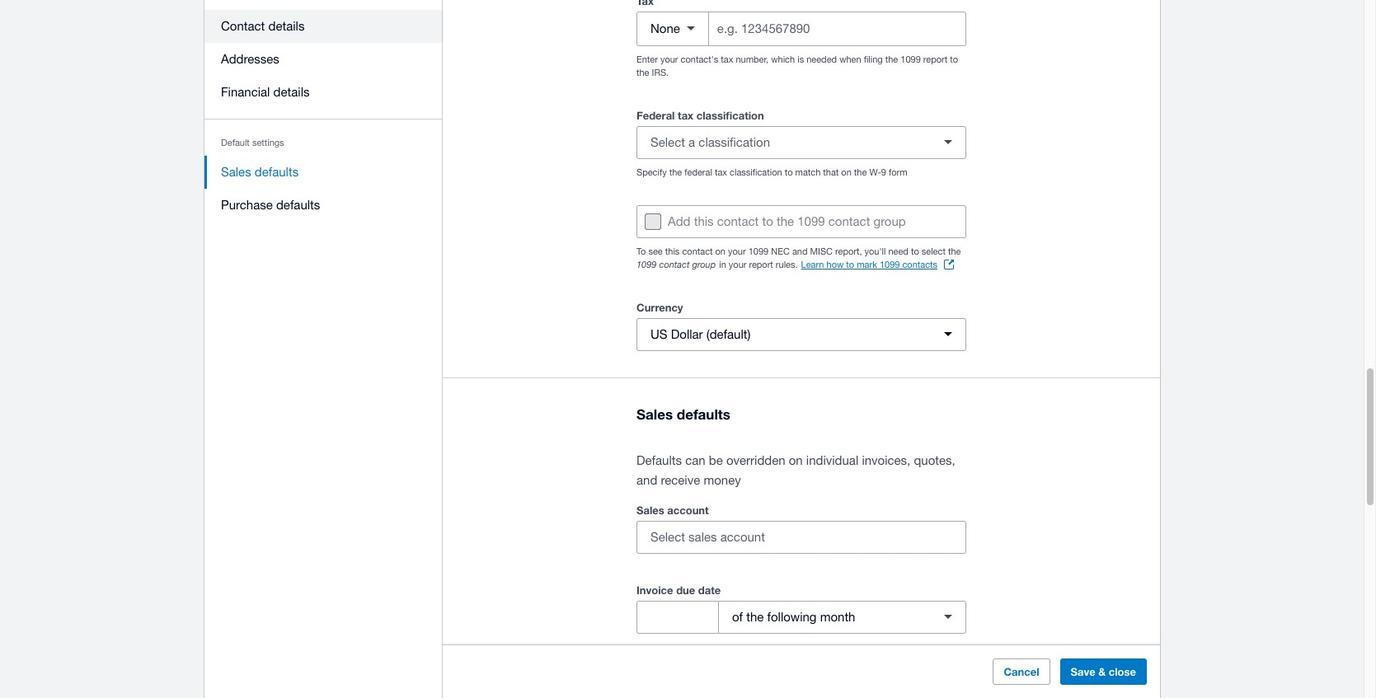 Task type: vqa. For each thing, say whether or not it's contained in the screenshot.
the rightmost 'Sales defaults'
yes



Task type: locate. For each thing, give the bounding box(es) containing it.
and inside defaults can be overridden on individual invoices, quotes, and receive money
[[637, 473, 658, 487]]

is
[[798, 54, 804, 64]]

sales down default
[[221, 165, 251, 179]]

sales up defaults
[[637, 406, 673, 423]]

1 vertical spatial classification
[[699, 135, 770, 149]]

1 horizontal spatial group
[[874, 214, 906, 228]]

select a classification
[[651, 135, 770, 149]]

1 vertical spatial group
[[692, 259, 716, 269]]

1 vertical spatial on
[[716, 246, 726, 256]]

receive
[[661, 473, 701, 487]]

classification inside popup button
[[699, 135, 770, 149]]

0 vertical spatial report
[[924, 54, 948, 64]]

classification
[[697, 109, 764, 122], [699, 135, 770, 149], [730, 167, 782, 177]]

your up 'irs.'
[[661, 54, 678, 64]]

1099
[[901, 54, 921, 64], [798, 214, 825, 228], [749, 246, 769, 256], [637, 259, 657, 269], [880, 260, 900, 269]]

on for money
[[789, 454, 803, 468]]

defaults down sales defaults link
[[276, 198, 320, 212]]

invoice
[[637, 584, 674, 597]]

0 horizontal spatial sales defaults
[[221, 165, 299, 179]]

tax for contact's
[[721, 54, 734, 64]]

on right that at right top
[[842, 167, 852, 177]]

money
[[704, 473, 741, 487]]

needed
[[807, 54, 837, 64]]

sales left account
[[637, 504, 665, 517]]

purchase defaults link
[[205, 189, 443, 222]]

report down nec
[[749, 260, 774, 269]]

and inside the 'to see this contact on your 1099 nec and misc report, you'll need to select the 1099 contact group in your report rules. learn how to mark 1099 contacts'
[[793, 246, 808, 256]]

report right filing
[[924, 54, 948, 64]]

that
[[824, 167, 839, 177]]

0 vertical spatial sales
[[221, 165, 251, 179]]

be
[[709, 454, 723, 468]]

0 vertical spatial classification
[[697, 109, 764, 122]]

defaults
[[255, 165, 299, 179], [276, 198, 320, 212], [677, 406, 731, 423]]

the right filing
[[886, 54, 898, 64]]

1 vertical spatial this
[[666, 246, 680, 256]]

account
[[668, 504, 709, 517]]

on left individual on the bottom of the page
[[789, 454, 803, 468]]

1 vertical spatial sales defaults
[[637, 406, 731, 423]]

can
[[686, 454, 706, 468]]

of the following month button
[[718, 601, 967, 634]]

menu containing contact details
[[205, 0, 443, 232]]

mark
[[857, 260, 878, 269]]

0 horizontal spatial and
[[637, 473, 658, 487]]

1099 down need
[[880, 260, 900, 269]]

details
[[269, 19, 305, 33], [274, 85, 310, 99]]

details right contact
[[269, 19, 305, 33]]

1 horizontal spatial and
[[793, 246, 808, 256]]

your left nec
[[728, 246, 746, 256]]

the down enter
[[637, 67, 650, 77]]

menu
[[205, 0, 443, 232]]

contact
[[717, 214, 759, 228], [829, 214, 871, 228], [683, 246, 713, 256], [660, 259, 690, 269]]

select a classification button
[[637, 126, 967, 159]]

in
[[719, 260, 727, 269]]

Tax text field
[[716, 13, 966, 44]]

this
[[694, 214, 714, 228], [666, 246, 680, 256]]

1 vertical spatial defaults
[[276, 198, 320, 212]]

1099 right filing
[[901, 54, 921, 64]]

and up learn
[[793, 246, 808, 256]]

your inside "enter your contact's tax number, which is needed when filing the 1099 report to the irs."
[[661, 54, 678, 64]]

1 horizontal spatial report
[[924, 54, 948, 64]]

1 horizontal spatial this
[[694, 214, 714, 228]]

2 vertical spatial tax
[[715, 167, 728, 177]]

2 horizontal spatial on
[[842, 167, 852, 177]]

0 vertical spatial tax
[[721, 54, 734, 64]]

federal
[[637, 109, 675, 122]]

and
[[793, 246, 808, 256], [637, 473, 658, 487]]

financial details
[[221, 85, 310, 99]]

classification for federal tax classification
[[697, 109, 764, 122]]

0 vertical spatial sales defaults
[[221, 165, 299, 179]]

tax
[[721, 54, 734, 64], [678, 109, 694, 122], [715, 167, 728, 177]]

defaults down "settings"
[[255, 165, 299, 179]]

save
[[1071, 666, 1096, 679]]

on for report,
[[716, 246, 726, 256]]

None number field
[[638, 602, 718, 633]]

1 horizontal spatial on
[[789, 454, 803, 468]]

classification left 'match'
[[730, 167, 782, 177]]

when
[[840, 54, 862, 64]]

0 vertical spatial defaults
[[255, 165, 299, 179]]

details for contact details
[[269, 19, 305, 33]]

1 vertical spatial report
[[749, 260, 774, 269]]

contact
[[221, 19, 265, 33]]

tax up a
[[678, 109, 694, 122]]

contact up report,
[[829, 214, 871, 228]]

federal
[[685, 167, 713, 177]]

details down addresses link
[[274, 85, 310, 99]]

the left w-
[[854, 167, 867, 177]]

0 vertical spatial on
[[842, 167, 852, 177]]

invoice due date group
[[637, 601, 967, 634]]

classification right a
[[699, 135, 770, 149]]

group left in
[[692, 259, 716, 269]]

none button
[[638, 12, 709, 45]]

tax right federal
[[715, 167, 728, 177]]

defaults can be overridden on individual invoices, quotes, and receive money
[[637, 454, 956, 487]]

0 horizontal spatial report
[[749, 260, 774, 269]]

contact down see
[[660, 259, 690, 269]]

federal tax classification
[[637, 109, 764, 122]]

a
[[689, 135, 696, 149]]

0 vertical spatial your
[[661, 54, 678, 64]]

to right filing
[[950, 54, 959, 64]]

sales defaults link
[[205, 156, 443, 189]]

0 vertical spatial this
[[694, 214, 714, 228]]

this right add at the top of the page
[[694, 214, 714, 228]]

on inside defaults can be overridden on individual invoices, quotes, and receive money
[[789, 454, 803, 468]]

this right see
[[666, 246, 680, 256]]

contacts
[[903, 260, 938, 269]]

sales defaults
[[221, 165, 299, 179], [637, 406, 731, 423]]

sales
[[221, 165, 251, 179], [637, 406, 673, 423], [637, 504, 665, 517]]

0 vertical spatial and
[[793, 246, 808, 256]]

the
[[886, 54, 898, 64], [637, 67, 650, 77], [670, 167, 682, 177], [854, 167, 867, 177], [777, 214, 794, 228], [949, 246, 961, 256], [747, 611, 764, 625]]

tax inside "enter your contact's tax number, which is needed when filing the 1099 report to the irs."
[[721, 54, 734, 64]]

group up need
[[874, 214, 906, 228]]

1 vertical spatial and
[[637, 473, 658, 487]]

your
[[661, 54, 678, 64], [728, 246, 746, 256], [729, 260, 747, 269]]

purchase
[[221, 198, 273, 212]]

0 horizontal spatial on
[[716, 246, 726, 256]]

of the following month
[[733, 611, 856, 625]]

classification up select a classification
[[697, 109, 764, 122]]

9
[[882, 167, 887, 177]]

cancel
[[1004, 666, 1040, 679]]

defaults for sales defaults link
[[255, 165, 299, 179]]

(default)
[[707, 327, 751, 341]]

defaults up can
[[677, 406, 731, 423]]

to up contacts
[[911, 246, 920, 256]]

your right in
[[729, 260, 747, 269]]

on
[[842, 167, 852, 177], [716, 246, 726, 256], [789, 454, 803, 468]]

0 horizontal spatial this
[[666, 246, 680, 256]]

the right of
[[747, 611, 764, 625]]

none number field inside invoice due date group
[[638, 602, 718, 633]]

addresses link
[[205, 43, 443, 76]]

tax left the number,
[[721, 54, 734, 64]]

you'll
[[865, 246, 886, 256]]

2 vertical spatial on
[[789, 454, 803, 468]]

the right select
[[949, 246, 961, 256]]

on inside the 'to see this contact on your 1099 nec and misc report, you'll need to select the 1099 contact group in your report rules. learn how to mark 1099 contacts'
[[716, 246, 726, 256]]

0 horizontal spatial group
[[692, 259, 716, 269]]

report
[[924, 54, 948, 64], [749, 260, 774, 269]]

group
[[874, 214, 906, 228], [692, 259, 716, 269]]

1 horizontal spatial sales defaults
[[637, 406, 731, 423]]

1 vertical spatial your
[[728, 246, 746, 256]]

settings
[[252, 138, 284, 148]]

sales defaults down default settings
[[221, 165, 299, 179]]

on up in
[[716, 246, 726, 256]]

and down defaults
[[637, 473, 658, 487]]

report inside the 'to see this contact on your 1099 nec and misc report, you'll need to select the 1099 contact group in your report rules. learn how to mark 1099 contacts'
[[749, 260, 774, 269]]

group inside the 'to see this contact on your 1099 nec and misc report, you'll need to select the 1099 contact group in your report rules. learn how to mark 1099 contacts'
[[692, 259, 716, 269]]

1 vertical spatial details
[[274, 85, 310, 99]]

sales defaults up can
[[637, 406, 731, 423]]

to
[[950, 54, 959, 64], [785, 167, 793, 177], [763, 214, 774, 228], [911, 246, 920, 256], [847, 260, 855, 269]]

specify
[[637, 167, 667, 177]]

0 vertical spatial details
[[269, 19, 305, 33]]



Task type: describe. For each thing, give the bounding box(es) containing it.
the inside the 'to see this contact on your 1099 nec and misc report, you'll need to select the 1099 contact group in your report rules. learn how to mark 1099 contacts'
[[949, 246, 961, 256]]

save & close
[[1071, 666, 1137, 679]]

to
[[637, 246, 646, 256]]

1099 inside "enter your contact's tax number, which is needed when filing the 1099 report to the irs."
[[901, 54, 921, 64]]

1 vertical spatial tax
[[678, 109, 694, 122]]

1099 down to
[[637, 259, 657, 269]]

to inside "enter your contact's tax number, which is needed when filing the 1099 report to the irs."
[[950, 54, 959, 64]]

2 vertical spatial your
[[729, 260, 747, 269]]

w-
[[870, 167, 882, 177]]

purchase defaults
[[221, 198, 320, 212]]

report inside "enter your contact's tax number, which is needed when filing the 1099 report to the irs."
[[924, 54, 948, 64]]

2 vertical spatial classification
[[730, 167, 782, 177]]

overridden
[[727, 454, 786, 468]]

us dollar (default)
[[651, 327, 751, 341]]

enter your contact's tax number, which is needed when filing the 1099 report to the irs.
[[637, 54, 959, 77]]

1 vertical spatial sales
[[637, 406, 673, 423]]

defaults
[[637, 454, 682, 468]]

specify the federal tax classification to match that on the w-9 form
[[637, 167, 908, 177]]

date
[[699, 584, 721, 597]]

default settings
[[221, 138, 284, 148]]

tax for federal
[[715, 167, 728, 177]]

us
[[651, 327, 668, 341]]

match
[[796, 167, 821, 177]]

need
[[889, 246, 909, 256]]

number,
[[736, 54, 769, 64]]

financial details link
[[205, 76, 443, 109]]

following
[[768, 611, 817, 625]]

contact's
[[681, 54, 719, 64]]

filing
[[864, 54, 883, 64]]

details for financial details
[[274, 85, 310, 99]]

financial
[[221, 85, 270, 99]]

the up nec
[[777, 214, 794, 228]]

1099 left nec
[[749, 246, 769, 256]]

enter
[[637, 54, 658, 64]]

and for misc
[[793, 246, 808, 256]]

close
[[1109, 666, 1137, 679]]

sales inside 'menu'
[[221, 165, 251, 179]]

invoice due date
[[637, 584, 721, 597]]

the inside of the following month popup button
[[747, 611, 764, 625]]

currency
[[637, 301, 684, 314]]

contact up in
[[717, 214, 759, 228]]

to up nec
[[763, 214, 774, 228]]

to left 'match'
[[785, 167, 793, 177]]

dollar
[[671, 327, 703, 341]]

the left federal
[[670, 167, 682, 177]]

Sales account field
[[638, 522, 966, 553]]

addresses
[[221, 52, 280, 66]]

see
[[649, 246, 663, 256]]

defaults for purchase defaults link
[[276, 198, 320, 212]]

due
[[677, 584, 696, 597]]

add
[[668, 214, 691, 228]]

individual
[[807, 454, 859, 468]]

quotes,
[[914, 454, 956, 468]]

how
[[827, 260, 844, 269]]

&
[[1099, 666, 1106, 679]]

learn how to mark 1099 contacts link
[[801, 258, 954, 271]]

to down report,
[[847, 260, 855, 269]]

default
[[221, 138, 250, 148]]

misc
[[810, 246, 833, 256]]

2 vertical spatial defaults
[[677, 406, 731, 423]]

which
[[771, 54, 795, 64]]

add this contact to the 1099 contact group
[[668, 214, 906, 228]]

0 vertical spatial group
[[874, 214, 906, 228]]

month
[[820, 611, 856, 625]]

sales account
[[637, 504, 709, 517]]

2 vertical spatial sales
[[637, 504, 665, 517]]

select
[[922, 246, 946, 256]]

contact down add at the top of the page
[[683, 246, 713, 256]]

contact details link
[[205, 10, 443, 43]]

1099 up misc
[[798, 214, 825, 228]]

to see this contact on your 1099 nec and misc report, you'll need to select the 1099 contact group in your report rules. learn how to mark 1099 contacts
[[637, 246, 961, 269]]

learn
[[801, 260, 824, 269]]

irs.
[[652, 67, 669, 77]]

none
[[651, 22, 680, 36]]

sales defaults inside 'menu'
[[221, 165, 299, 179]]

nec
[[771, 246, 790, 256]]

rules.
[[776, 260, 798, 269]]

classification for select a classification
[[699, 135, 770, 149]]

cancel button
[[994, 659, 1051, 685]]

this inside the 'to see this contact on your 1099 nec and misc report, you'll need to select the 1099 contact group in your report rules. learn how to mark 1099 contacts'
[[666, 246, 680, 256]]

and for receive
[[637, 473, 658, 487]]

of
[[733, 611, 743, 625]]

select
[[651, 135, 685, 149]]

form
[[889, 167, 908, 177]]

contact details
[[221, 19, 305, 33]]

invoices,
[[862, 454, 911, 468]]

save & close button
[[1060, 659, 1147, 685]]

report,
[[836, 246, 862, 256]]



